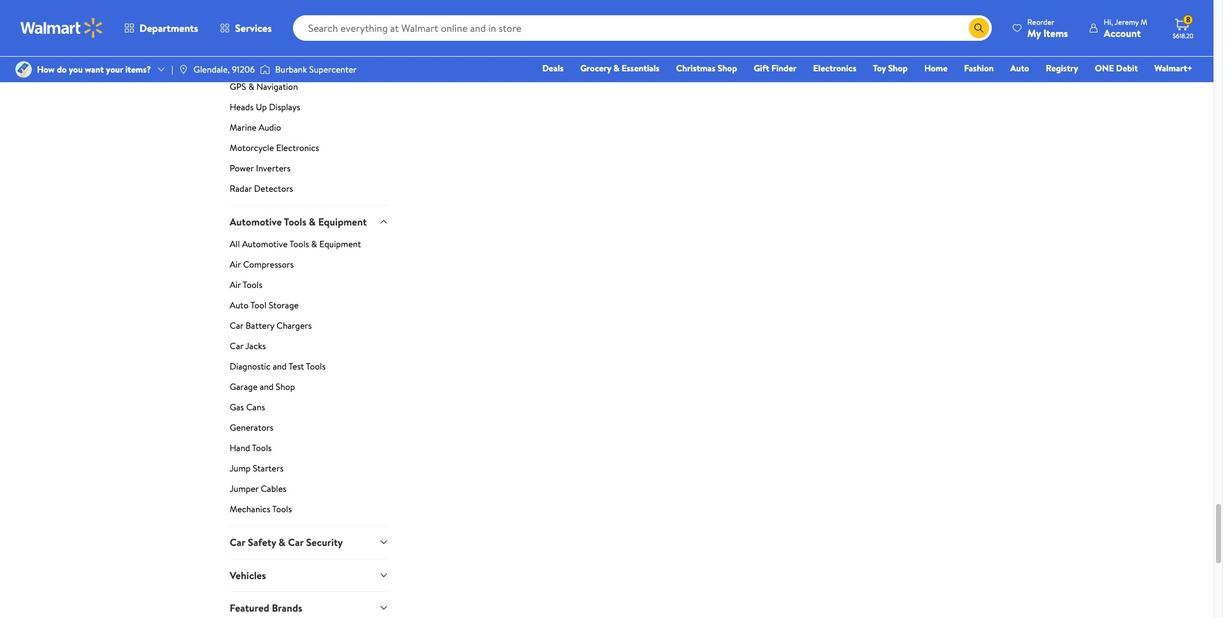 Task type: vqa. For each thing, say whether or not it's contained in the screenshot.
'Shop' within the Garage and Shop link
yes



Task type: locate. For each thing, give the bounding box(es) containing it.
8
[[1187, 14, 1191, 25]]

car up car jacks
[[230, 319, 244, 332]]

air compressors
[[230, 258, 294, 271]]

hi, jeremy m account
[[1104, 16, 1148, 40]]

and for shop
[[260, 381, 274, 393]]

shop down the diagnostic and test tools
[[276, 381, 295, 393]]

jumper
[[230, 483, 259, 495]]

& inside the 'gps & navigation' link
[[249, 80, 254, 93]]

cb
[[230, 39, 242, 52]]

car battery chargers
[[230, 319, 312, 332]]

gas cans link
[[230, 401, 389, 419]]

car left jacks
[[230, 340, 244, 353]]

generators link
[[230, 421, 389, 439]]

& right "radios" in the left top of the page
[[271, 39, 277, 52]]

shop
[[718, 62, 738, 75], [889, 62, 908, 75], [276, 381, 295, 393]]

fashion link
[[959, 61, 1000, 75]]

mechanics tools
[[230, 503, 292, 516]]

0 vertical spatial automotive
[[230, 215, 282, 229]]

equipment up the all automotive tools & equipment link
[[318, 215, 367, 229]]

cans
[[246, 401, 265, 414]]

radar detectors link
[[230, 182, 389, 205]]

& right grocery
[[614, 62, 620, 75]]

diagnostic
[[230, 360, 271, 373]]

automotive tools & equipment
[[230, 215, 367, 229]]

displays
[[269, 101, 300, 113]]

jeremy
[[1115, 16, 1140, 27]]

debit
[[1117, 62, 1139, 75]]

all
[[230, 238, 240, 251]]

dash cams
[[230, 60, 273, 73]]

1 horizontal spatial electronics
[[814, 62, 857, 75]]

deals
[[543, 62, 564, 75]]

auto down my
[[1011, 62, 1030, 75]]

1 horizontal spatial  image
[[260, 63, 270, 76]]

toy
[[874, 62, 887, 75]]

electronics left toy
[[814, 62, 857, 75]]

air down all at top left
[[230, 258, 241, 271]]

auto left tool
[[230, 299, 249, 312]]

0 horizontal spatial electronics
[[276, 141, 319, 154]]

0 horizontal spatial auto
[[230, 299, 249, 312]]

garage and shop link
[[230, 381, 389, 399]]

motorcycle
[[230, 141, 274, 154]]

tools inside dropdown button
[[284, 215, 307, 229]]

walmart+
[[1155, 62, 1193, 75]]

tools down cables
[[272, 503, 292, 516]]

tools
[[284, 215, 307, 229], [290, 238, 309, 251], [243, 279, 263, 291], [306, 360, 326, 373], [252, 442, 272, 455], [272, 503, 292, 516]]

& inside automotive tools & equipment dropdown button
[[309, 215, 316, 229]]

& up the all automotive tools & equipment link
[[309, 215, 316, 229]]

home link
[[919, 61, 954, 75]]

shop right christmas
[[718, 62, 738, 75]]

0 vertical spatial air
[[230, 258, 241, 271]]

car for car battery chargers
[[230, 319, 244, 332]]

glendale, 91206
[[194, 63, 255, 76]]

tools for air
[[243, 279, 263, 291]]

jumper cables
[[230, 483, 287, 495]]

grocery
[[581, 62, 612, 75]]

& right gps
[[249, 80, 254, 93]]

1 air from the top
[[230, 258, 241, 271]]

jump starters link
[[230, 462, 389, 480]]

auto for auto tool storage
[[230, 299, 249, 312]]

tools for mechanics
[[272, 503, 292, 516]]

electronics
[[814, 62, 857, 75], [276, 141, 319, 154]]

& up "air compressors" link
[[311, 238, 317, 251]]

1 vertical spatial and
[[260, 381, 274, 393]]

0 vertical spatial and
[[273, 360, 287, 373]]

air tools link
[[230, 279, 389, 297]]

air inside "air compressors" link
[[230, 258, 241, 271]]

and left test
[[273, 360, 287, 373]]

and for test
[[273, 360, 287, 373]]

services
[[235, 21, 272, 35]]

air tools
[[230, 279, 263, 291]]

& right safety
[[279, 536, 286, 550]]

1 vertical spatial automotive
[[242, 238, 288, 251]]

Walmart Site-Wide search field
[[293, 15, 992, 41]]

auto tool storage
[[230, 299, 299, 312]]

0 vertical spatial electronics
[[814, 62, 857, 75]]

all automotive tools & equipment link
[[230, 238, 389, 256]]

automotive up air compressors
[[242, 238, 288, 251]]

heads up displays link
[[230, 101, 389, 118]]

electronics down marine audio link on the left top of page
[[276, 141, 319, 154]]

tools down car jacks link
[[306, 360, 326, 373]]

& inside the all automotive tools & equipment link
[[311, 238, 317, 251]]

auto inside auto tool storage link
[[230, 299, 249, 312]]

christmas shop
[[677, 62, 738, 75]]

mechanics tools link
[[230, 503, 389, 526]]

2 horizontal spatial shop
[[889, 62, 908, 75]]

automotive
[[230, 215, 282, 229], [242, 238, 288, 251]]

equipment
[[318, 215, 367, 229], [320, 238, 361, 251]]

2 air from the top
[[230, 279, 241, 291]]

dash
[[230, 60, 249, 73]]

detectors
[[254, 182, 293, 195]]

& inside grocery & essentials link
[[614, 62, 620, 75]]

equipment up "air compressors" link
[[320, 238, 361, 251]]

gift finder link
[[748, 61, 803, 75]]

1 horizontal spatial shop
[[718, 62, 738, 75]]

shop for christmas shop
[[718, 62, 738, 75]]

car left security
[[288, 536, 304, 550]]

8 $618.20
[[1173, 14, 1194, 40]]

tools up all automotive tools & equipment at top
[[284, 215, 307, 229]]

car jacks
[[230, 340, 266, 353]]

 image
[[178, 64, 189, 75]]

auto inside auto link
[[1011, 62, 1030, 75]]

brands
[[272, 601, 303, 615]]

walmart image
[[20, 18, 103, 38]]

car left safety
[[230, 536, 245, 550]]

cams
[[251, 60, 273, 73]]

scanners
[[279, 39, 314, 52]]

automotive up all at top left
[[230, 215, 282, 229]]

battery
[[246, 319, 275, 332]]

Search search field
[[293, 15, 992, 41]]

0 vertical spatial equipment
[[318, 215, 367, 229]]

audio
[[259, 121, 281, 134]]

electronics link
[[808, 61, 863, 75]]

car up cb
[[230, 19, 244, 32]]

car
[[230, 19, 244, 32], [230, 319, 244, 332], [230, 340, 244, 353], [230, 536, 245, 550], [288, 536, 304, 550]]

 image
[[15, 61, 32, 78], [260, 63, 270, 76]]

0 horizontal spatial  image
[[15, 61, 32, 78]]

grocery & essentials
[[581, 62, 660, 75]]

$618.20
[[1173, 31, 1194, 40]]

1 horizontal spatial auto
[[1011, 62, 1030, 75]]

heads up displays
[[230, 101, 300, 113]]

jump starters
[[230, 462, 284, 475]]

and
[[273, 360, 287, 373], [260, 381, 274, 393]]

shop right toy
[[889, 62, 908, 75]]

air inside air tools link
[[230, 279, 241, 291]]

heads
[[230, 101, 254, 113]]

tools up tool
[[243, 279, 263, 291]]

 image up gps & navigation
[[260, 63, 270, 76]]

1 vertical spatial auto
[[230, 299, 249, 312]]

toy shop link
[[868, 61, 914, 75]]

1 vertical spatial air
[[230, 279, 241, 291]]

gift
[[754, 62, 770, 75]]

air for air tools
[[230, 279, 241, 291]]

 image left how at the left top
[[15, 61, 32, 78]]

air compressors link
[[230, 258, 389, 276]]

cb radios & scanners link
[[230, 39, 389, 57]]

equipment inside dropdown button
[[318, 215, 367, 229]]

auto
[[1011, 62, 1030, 75], [230, 299, 249, 312]]

diagnostic and test tools link
[[230, 360, 389, 378]]

grocery & essentials link
[[575, 61, 666, 75]]

tools up jump starters
[[252, 442, 272, 455]]

air down air compressors
[[230, 279, 241, 291]]

vehicles
[[230, 568, 266, 582]]

and right garage
[[260, 381, 274, 393]]

glendale,
[[194, 63, 230, 76]]

0 vertical spatial auto
[[1011, 62, 1030, 75]]



Task type: describe. For each thing, give the bounding box(es) containing it.
chargers
[[277, 319, 312, 332]]

reorder my items
[[1028, 16, 1069, 40]]

featured
[[230, 601, 270, 615]]

car for car jacks
[[230, 340, 244, 353]]

shop for toy shop
[[889, 62, 908, 75]]

reorder
[[1028, 16, 1055, 27]]

inverters
[[256, 162, 291, 175]]

power
[[230, 162, 254, 175]]

featured brands
[[230, 601, 303, 615]]

|
[[171, 63, 173, 76]]

walmart+ link
[[1149, 61, 1199, 75]]

radios
[[244, 39, 269, 52]]

supercenter
[[309, 63, 357, 76]]

gps
[[230, 80, 246, 93]]

do
[[57, 63, 67, 76]]

car safety & car security button
[[230, 526, 389, 559]]

auto for auto
[[1011, 62, 1030, 75]]

tool
[[251, 299, 267, 312]]

search icon image
[[975, 23, 985, 33]]

departments
[[140, 21, 198, 35]]

car safety & car security
[[230, 536, 343, 550]]

 image for burbank supercenter
[[260, 63, 270, 76]]

& inside cb radios & scanners link
[[271, 39, 277, 52]]

vehicles button
[[230, 559, 389, 592]]

 image for how do you want your items?
[[15, 61, 32, 78]]

car for car safety & car security
[[230, 536, 245, 550]]

auto tool storage link
[[230, 299, 389, 317]]

gift finder
[[754, 62, 797, 75]]

garage
[[230, 381, 258, 393]]

up
[[256, 101, 267, 113]]

you
[[69, 63, 83, 76]]

1 vertical spatial equipment
[[320, 238, 361, 251]]

jacks
[[245, 340, 266, 353]]

0 horizontal spatial shop
[[276, 381, 295, 393]]

services button
[[209, 13, 283, 43]]

storage
[[269, 299, 299, 312]]

diagnostic and test tools
[[230, 360, 326, 373]]

your
[[106, 63, 123, 76]]

fashion
[[965, 62, 994, 75]]

automotive tools & equipment button
[[230, 205, 389, 238]]

car for car subwoofers
[[230, 19, 244, 32]]

departments button
[[113, 13, 209, 43]]

my
[[1028, 26, 1042, 40]]

safety
[[248, 536, 276, 550]]

tools for automotive
[[284, 215, 307, 229]]

items
[[1044, 26, 1069, 40]]

motorcycle electronics
[[230, 141, 319, 154]]

christmas shop link
[[671, 61, 743, 75]]

how do you want your items?
[[37, 63, 151, 76]]

jump
[[230, 462, 251, 475]]

mechanics
[[230, 503, 270, 516]]

car jacks link
[[230, 340, 389, 358]]

& inside car safety & car security dropdown button
[[279, 536, 286, 550]]

tools for hand
[[252, 442, 272, 455]]

dash cams link
[[230, 60, 389, 78]]

cables
[[261, 483, 287, 495]]

hand tools link
[[230, 442, 389, 460]]

tools down automotive tools & equipment
[[290, 238, 309, 251]]

garage and shop
[[230, 381, 295, 393]]

essentials
[[622, 62, 660, 75]]

finder
[[772, 62, 797, 75]]

car battery chargers link
[[230, 319, 389, 337]]

items?
[[125, 63, 151, 76]]

radar
[[230, 182, 252, 195]]

gps & navigation link
[[230, 80, 389, 98]]

generators
[[230, 421, 274, 434]]

automotive inside automotive tools & equipment dropdown button
[[230, 215, 282, 229]]

compressors
[[243, 258, 294, 271]]

test
[[289, 360, 304, 373]]

automotive inside the all automotive tools & equipment link
[[242, 238, 288, 251]]

hand tools
[[230, 442, 272, 455]]

christmas
[[677, 62, 716, 75]]

cb radios & scanners
[[230, 39, 314, 52]]

air for air compressors
[[230, 258, 241, 271]]

account
[[1104, 26, 1142, 40]]

featured brands button
[[230, 592, 389, 618]]

registry
[[1046, 62, 1079, 75]]

1 vertical spatial electronics
[[276, 141, 319, 154]]

motorcycle electronics link
[[230, 141, 389, 159]]

starters
[[253, 462, 284, 475]]

one
[[1096, 62, 1115, 75]]

car subwoofers link
[[230, 19, 389, 37]]

power inverters link
[[230, 162, 389, 180]]

hi,
[[1104, 16, 1114, 27]]

m
[[1141, 16, 1148, 27]]

deals link
[[537, 61, 570, 75]]



